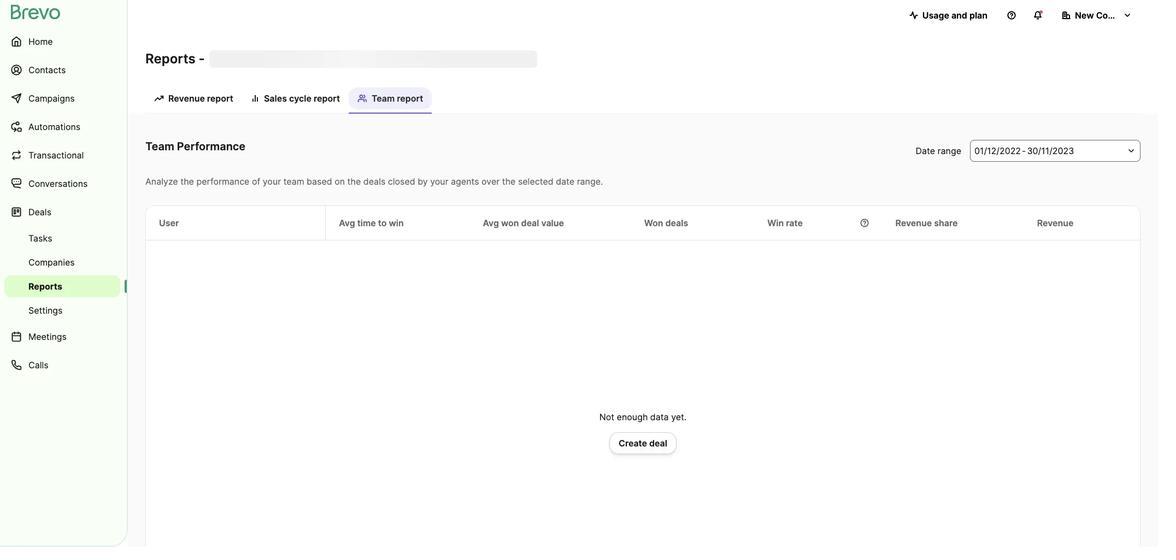 Task type: describe. For each thing, give the bounding box(es) containing it.
not
[[599, 411, 614, 422]]

create deal button
[[609, 432, 677, 454]]

revenue report
[[168, 93, 233, 104]]

automations link
[[4, 114, 120, 140]]

closed
[[388, 176, 415, 187]]

1 vertical spatial deals
[[665, 218, 688, 228]]

performance
[[177, 140, 246, 153]]

not enough data yet.
[[599, 411, 687, 422]]

new company button
[[1053, 4, 1141, 26]]

01/12/2022 - 30/11/2023
[[974, 145, 1074, 156]]

based
[[307, 176, 332, 187]]

won
[[644, 218, 663, 228]]

selected
[[518, 176, 553, 187]]

transactional
[[28, 150, 84, 161]]

share
[[934, 218, 958, 228]]

performance
[[196, 176, 249, 187]]

and
[[951, 10, 967, 21]]

automations
[[28, 121, 80, 132]]

tab list containing revenue report
[[145, 87, 1141, 114]]

sales cycle report link
[[242, 87, 349, 113]]

range
[[938, 145, 961, 156]]

create
[[619, 437, 647, 448]]

win
[[389, 218, 404, 228]]

1 your from the left
[[263, 176, 281, 187]]

home link
[[4, 28, 120, 55]]

avg time to win
[[339, 218, 404, 228]]

transactional link
[[4, 142, 120, 168]]

on
[[335, 176, 345, 187]]

01/12/2022
[[974, 145, 1021, 156]]

revenue share
[[895, 218, 958, 228]]

calls
[[28, 360, 48, 371]]

enough
[[617, 411, 648, 422]]

deal inside button
[[649, 437, 667, 448]]

2 report from the left
[[314, 93, 340, 104]]

3 the from the left
[[502, 176, 516, 187]]

contacts link
[[4, 57, 120, 83]]

range.
[[577, 176, 603, 187]]

avg for avg time to win
[[339, 218, 355, 228]]

win
[[767, 218, 784, 228]]

- for 01/12/2022
[[1022, 145, 1026, 156]]

reports link
[[4, 275, 120, 297]]

30/11/2023
[[1027, 145, 1074, 156]]

new
[[1075, 10, 1094, 21]]

reports for reports -
[[145, 51, 195, 67]]

calls link
[[4, 352, 120, 378]]

rate
[[786, 218, 803, 228]]

home
[[28, 36, 53, 47]]

report for team report
[[397, 93, 423, 104]]

usage
[[922, 10, 949, 21]]

campaigns link
[[4, 85, 120, 111]]

2 the from the left
[[347, 176, 361, 187]]

avg won deal value
[[483, 218, 564, 228]]

date
[[916, 145, 935, 156]]

company
[[1096, 10, 1136, 21]]

2 horizontal spatial revenue
[[1037, 218, 1074, 228]]

settings
[[28, 305, 63, 316]]

win rate
[[767, 218, 803, 228]]

team
[[283, 176, 304, 187]]



Task type: vqa. For each thing, say whether or not it's contained in the screenshot.
Deals LINK
yes



Task type: locate. For each thing, give the bounding box(es) containing it.
1 horizontal spatial the
[[347, 176, 361, 187]]

meetings link
[[4, 324, 120, 350]]

the right over
[[502, 176, 516, 187]]

deals right won
[[665, 218, 688, 228]]

1 horizontal spatial report
[[314, 93, 340, 104]]

usage and plan
[[922, 10, 988, 21]]

agents
[[451, 176, 479, 187]]

1 horizontal spatial reports
[[145, 51, 195, 67]]

the right analyze
[[180, 176, 194, 187]]

team inside team report link
[[372, 93, 395, 104]]

user
[[159, 218, 179, 228]]

yet.
[[671, 411, 687, 422]]

0 vertical spatial reports
[[145, 51, 195, 67]]

team report link
[[349, 87, 432, 114]]

create deal
[[619, 437, 667, 448]]

report for revenue report
[[207, 93, 233, 104]]

usage and plan button
[[901, 4, 996, 26]]

2 horizontal spatial report
[[397, 93, 423, 104]]

data
[[650, 411, 669, 422]]

1 horizontal spatial -
[[1022, 145, 1026, 156]]

avg left the won at the top left
[[483, 218, 499, 228]]

sales
[[264, 93, 287, 104]]

revenue for revenue report
[[168, 93, 205, 104]]

team for team report
[[372, 93, 395, 104]]

avg
[[339, 218, 355, 228], [483, 218, 499, 228]]

1 horizontal spatial team
[[372, 93, 395, 104]]

date
[[556, 176, 574, 187]]

0 vertical spatial -
[[199, 51, 205, 67]]

reports for reports
[[28, 281, 62, 292]]

deal right the create on the right bottom
[[649, 437, 667, 448]]

avg for avg won deal value
[[483, 218, 499, 228]]

companies
[[28, 257, 75, 268]]

deal right the won at the top left
[[521, 218, 539, 228]]

reports -
[[145, 51, 205, 67]]

deals
[[363, 176, 385, 187], [665, 218, 688, 228]]

0 horizontal spatial reports
[[28, 281, 62, 292]]

report
[[207, 93, 233, 104], [314, 93, 340, 104], [397, 93, 423, 104]]

sales cycle report
[[264, 93, 340, 104]]

0 horizontal spatial report
[[207, 93, 233, 104]]

deals left closed
[[363, 176, 385, 187]]

analyze
[[145, 176, 178, 187]]

analyze the performance of your team based on the deals closed by your agents over the selected date range.
[[145, 176, 603, 187]]

avg left time
[[339, 218, 355, 228]]

- right 01/12/2022
[[1022, 145, 1026, 156]]

contacts
[[28, 64, 66, 75]]

deals link
[[4, 199, 120, 225]]

team performance
[[145, 140, 246, 153]]

0 horizontal spatial revenue
[[168, 93, 205, 104]]

- for reports
[[199, 51, 205, 67]]

1 horizontal spatial avg
[[483, 218, 499, 228]]

2 avg from the left
[[483, 218, 499, 228]]

campaigns
[[28, 93, 75, 104]]

revenue report link
[[145, 87, 242, 113]]

1 the from the left
[[180, 176, 194, 187]]

-
[[199, 51, 205, 67], [1022, 145, 1026, 156]]

deal
[[521, 218, 539, 228], [649, 437, 667, 448]]

- up revenue report
[[199, 51, 205, 67]]

0 horizontal spatial deal
[[521, 218, 539, 228]]

0 horizontal spatial deals
[[363, 176, 385, 187]]

deals
[[28, 207, 51, 218]]

team report
[[372, 93, 423, 104]]

1 horizontal spatial your
[[430, 176, 448, 187]]

3 report from the left
[[397, 93, 423, 104]]

new company
[[1075, 10, 1136, 21]]

meetings
[[28, 331, 67, 342]]

to
[[378, 218, 387, 228]]

tasks
[[28, 233, 52, 244]]

conversations link
[[4, 171, 120, 197]]

revenue for revenue share
[[895, 218, 932, 228]]

revenue
[[168, 93, 205, 104], [895, 218, 932, 228], [1037, 218, 1074, 228]]

1 horizontal spatial revenue
[[895, 218, 932, 228]]

reports up revenue report link at the top of the page
[[145, 51, 195, 67]]

date range
[[916, 145, 961, 156]]

0 vertical spatial deals
[[363, 176, 385, 187]]

over
[[482, 176, 500, 187]]

1 report from the left
[[207, 93, 233, 104]]

cycle
[[289, 93, 312, 104]]

tab list
[[145, 87, 1141, 114]]

won
[[501, 218, 519, 228]]

tasks link
[[4, 227, 120, 249]]

0 horizontal spatial avg
[[339, 218, 355, 228]]

1 horizontal spatial deal
[[649, 437, 667, 448]]

your right of
[[263, 176, 281, 187]]

0 horizontal spatial the
[[180, 176, 194, 187]]

by
[[418, 176, 428, 187]]

1 vertical spatial deal
[[649, 437, 667, 448]]

conversations
[[28, 178, 88, 189]]

reports
[[145, 51, 195, 67], [28, 281, 62, 292]]

1 vertical spatial team
[[145, 140, 174, 153]]

settings link
[[4, 299, 120, 321]]

0 vertical spatial team
[[372, 93, 395, 104]]

of
[[252, 176, 260, 187]]

0 horizontal spatial your
[[263, 176, 281, 187]]

value
[[541, 218, 564, 228]]

1 horizontal spatial deals
[[665, 218, 688, 228]]

0 horizontal spatial team
[[145, 140, 174, 153]]

companies link
[[4, 251, 120, 273]]

time
[[357, 218, 376, 228]]

the right on
[[347, 176, 361, 187]]

0 vertical spatial deal
[[521, 218, 539, 228]]

plan
[[969, 10, 988, 21]]

2 horizontal spatial the
[[502, 176, 516, 187]]

won deals
[[644, 218, 688, 228]]

your
[[263, 176, 281, 187], [430, 176, 448, 187]]

reports up settings
[[28, 281, 62, 292]]

team for team performance
[[145, 140, 174, 153]]

the
[[180, 176, 194, 187], [347, 176, 361, 187], [502, 176, 516, 187]]

0 horizontal spatial -
[[199, 51, 205, 67]]

1 vertical spatial -
[[1022, 145, 1026, 156]]

1 avg from the left
[[339, 218, 355, 228]]

your right by
[[430, 176, 448, 187]]

team
[[372, 93, 395, 104], [145, 140, 174, 153]]

1 vertical spatial reports
[[28, 281, 62, 292]]

2 your from the left
[[430, 176, 448, 187]]



